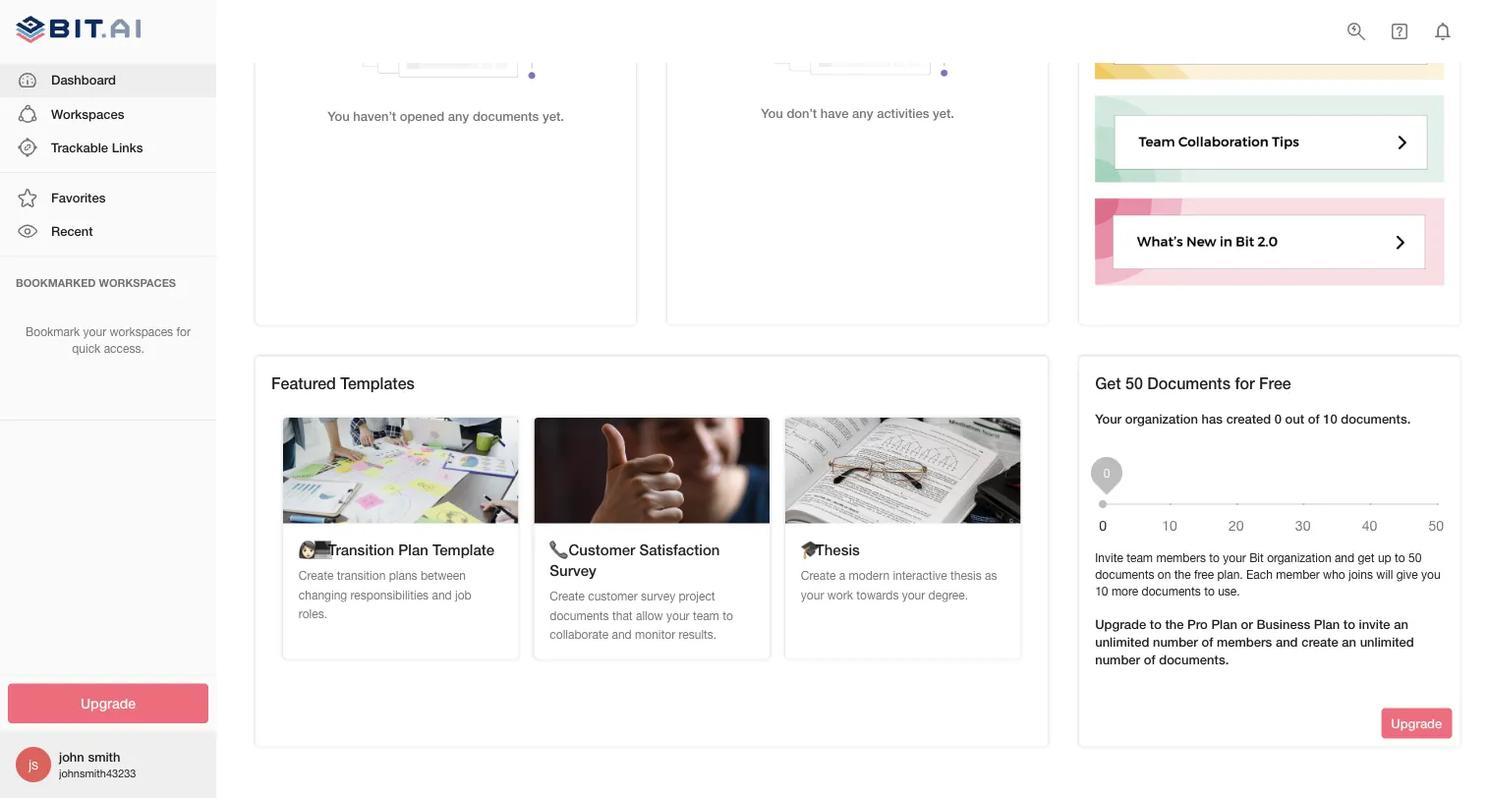 Task type: locate. For each thing, give the bounding box(es) containing it.
👩🏻💻transition plan template
[[299, 541, 495, 558]]

members inside upgrade to the pro plan or business plan to invite an unlimited number of members and create an unlimited number of documents.
[[1217, 634, 1272, 650]]

plan
[[398, 541, 428, 558], [1211, 616, 1237, 632], [1314, 616, 1340, 632]]

an right create
[[1342, 634, 1357, 650]]

0 horizontal spatial documents.
[[1159, 652, 1229, 667]]

number
[[1153, 634, 1198, 650], [1095, 652, 1140, 667]]

1 vertical spatial number
[[1095, 652, 1140, 667]]

1 vertical spatial organization
[[1267, 551, 1331, 565]]

0 vertical spatial organization
[[1125, 411, 1198, 426]]

documents
[[473, 108, 539, 124], [1095, 568, 1154, 581], [1142, 584, 1201, 598], [550, 608, 609, 622]]

1 horizontal spatial team
[[1127, 551, 1153, 565]]

50 up give at bottom
[[1409, 551, 1422, 565]]

bookmark
[[26, 325, 80, 339]]

members down or at the bottom of the page
[[1217, 634, 1272, 650]]

your up 'plan.' on the bottom right of the page
[[1223, 551, 1246, 565]]

0 horizontal spatial plan
[[398, 541, 428, 558]]

0 horizontal spatial yet.
[[543, 108, 564, 124]]

and inside invite team members to your bit organization and get up to 50 documents on the free plan. each member who joins will give you 10 more documents to use.
[[1335, 551, 1355, 565]]

allow
[[636, 608, 663, 622]]

create up the changing
[[299, 569, 334, 582]]

documents up more
[[1095, 568, 1154, 581]]

plan left or at the bottom of the page
[[1211, 616, 1237, 632]]

documents up collaborate
[[550, 608, 609, 622]]

0 horizontal spatial any
[[448, 108, 469, 124]]

an right invite
[[1394, 616, 1408, 632]]

to down free
[[1204, 584, 1215, 598]]

1 horizontal spatial unlimited
[[1360, 634, 1414, 650]]

changing
[[299, 588, 347, 602]]

trackable links
[[51, 140, 143, 155]]

documents. down pro
[[1159, 652, 1229, 667]]

and down business
[[1276, 634, 1298, 650]]

up
[[1378, 551, 1392, 565]]

0 horizontal spatial upgrade button
[[8, 684, 208, 723]]

members up on
[[1156, 551, 1206, 565]]

and up who
[[1335, 551, 1355, 565]]

and down between
[[432, 588, 452, 602]]

the left pro
[[1165, 616, 1184, 632]]

1 horizontal spatial yet.
[[933, 106, 954, 121]]

1 horizontal spatial any
[[852, 106, 873, 121]]

1 vertical spatial the
[[1165, 616, 1184, 632]]

50
[[1125, 374, 1143, 392], [1409, 551, 1422, 565]]

0 horizontal spatial of
[[1144, 652, 1156, 667]]

the right on
[[1174, 568, 1191, 581]]

to inside create customer survey project documents that allow your team to collaborate and monitor results.
[[723, 608, 733, 622]]

upgrade to the pro plan or business plan to invite an unlimited number of members and create an unlimited number of documents.
[[1095, 616, 1414, 667]]

template
[[433, 541, 495, 558]]

for
[[176, 325, 191, 339], [1235, 374, 1255, 392]]

create
[[299, 569, 334, 582], [801, 569, 836, 582], [550, 589, 585, 603]]

1 vertical spatial members
[[1217, 634, 1272, 650]]

1 horizontal spatial create
[[550, 589, 585, 603]]

your left work
[[801, 588, 824, 602]]

create down survey at left bottom
[[550, 589, 585, 603]]

0 horizontal spatial 10
[[1095, 584, 1108, 598]]

team inside invite team members to your bit organization and get up to 50 documents on the free plan. each member who joins will give you 10 more documents to use.
[[1127, 551, 1153, 565]]

customer
[[569, 541, 635, 558]]

0 vertical spatial documents.
[[1341, 411, 1411, 426]]

number down pro
[[1153, 634, 1198, 650]]

team right invite on the right bottom of page
[[1127, 551, 1153, 565]]

your
[[1095, 411, 1122, 426]]

1 horizontal spatial members
[[1217, 634, 1272, 650]]

1 vertical spatial an
[[1342, 634, 1357, 650]]

links
[[112, 140, 143, 155]]

satisfaction
[[639, 541, 720, 558]]

1 vertical spatial team
[[693, 608, 719, 622]]

0 vertical spatial members
[[1156, 551, 1206, 565]]

quick
[[72, 341, 101, 355]]

as
[[985, 569, 997, 582]]

member
[[1276, 568, 1320, 581]]

and down the that
[[612, 628, 632, 641]]

0 horizontal spatial members
[[1156, 551, 1206, 565]]

your down project
[[666, 608, 690, 622]]

1 horizontal spatial upgrade
[[1095, 616, 1146, 632]]

upgrade
[[1095, 616, 1146, 632], [81, 695, 136, 712], [1391, 716, 1442, 731]]

number down more
[[1095, 652, 1140, 667]]

1 vertical spatial 50
[[1409, 551, 1422, 565]]

the
[[1174, 568, 1191, 581], [1165, 616, 1184, 632]]

workspaces
[[110, 325, 173, 339]]

0 vertical spatial the
[[1174, 568, 1191, 581]]

1 horizontal spatial documents.
[[1341, 411, 1411, 426]]

documents. right out
[[1341, 411, 1411, 426]]

0 vertical spatial an
[[1394, 616, 1408, 632]]

1 vertical spatial upgrade
[[81, 695, 136, 712]]

and inside upgrade to the pro plan or business plan to invite an unlimited number of members and create an unlimited number of documents.
[[1276, 634, 1298, 650]]

1 horizontal spatial for
[[1235, 374, 1255, 392]]

unlimited down more
[[1095, 634, 1149, 650]]

js
[[28, 756, 38, 773]]

unlimited down invite
[[1360, 634, 1414, 650]]

unlimited
[[1095, 634, 1149, 650], [1360, 634, 1414, 650]]

for for documents
[[1235, 374, 1255, 392]]

1 vertical spatial documents.
[[1159, 652, 1229, 667]]

create left a
[[801, 569, 836, 582]]

documents right opened
[[473, 108, 539, 124]]

10
[[1323, 411, 1337, 426], [1095, 584, 1108, 598]]

towards
[[856, 588, 899, 602]]

2 horizontal spatial of
[[1308, 411, 1320, 426]]

to left invite
[[1344, 616, 1355, 632]]

any right opened
[[448, 108, 469, 124]]

1 horizontal spatial 50
[[1409, 551, 1422, 565]]

your inside invite team members to your bit organization and get up to 50 documents on the free plan. each member who joins will give you 10 more documents to use.
[[1223, 551, 1246, 565]]

1 vertical spatial of
[[1202, 634, 1213, 650]]

trackable
[[51, 140, 108, 155]]

upgrade inside upgrade to the pro plan or business plan to invite an unlimited number of members and create an unlimited number of documents.
[[1095, 616, 1146, 632]]

create inside create transition plans between changing responsibilities and job roles.
[[299, 569, 334, 582]]

bookmarked
[[16, 276, 96, 289]]

1 horizontal spatial you
[[761, 106, 783, 121]]

0 horizontal spatial team
[[693, 608, 719, 622]]

you
[[761, 106, 783, 121], [328, 108, 350, 124]]

johnsmith43233
[[59, 767, 136, 780]]

documents.
[[1341, 411, 1411, 426], [1159, 652, 1229, 667]]

0 horizontal spatial create
[[299, 569, 334, 582]]

1 horizontal spatial number
[[1153, 634, 1198, 650]]

for inside bookmark your workspaces for quick access.
[[176, 325, 191, 339]]

collaborate
[[550, 628, 609, 641]]

1 vertical spatial for
[[1235, 374, 1255, 392]]

the inside upgrade to the pro plan or business plan to invite an unlimited number of members and create an unlimited number of documents.
[[1165, 616, 1184, 632]]

0 horizontal spatial for
[[176, 325, 191, 339]]

for right 'workspaces'
[[176, 325, 191, 339]]

an
[[1394, 616, 1408, 632], [1342, 634, 1357, 650]]

1 vertical spatial 10
[[1095, 584, 1108, 598]]

create customer survey project documents that allow your team to collaborate and monitor results.
[[550, 589, 733, 641]]

who
[[1323, 568, 1345, 581]]

0 vertical spatial 50
[[1125, 374, 1143, 392]]

create for 🎓thesis
[[801, 569, 836, 582]]

team inside create customer survey project documents that allow your team to collaborate and monitor results.
[[693, 608, 719, 622]]

bookmarked workspaces
[[16, 276, 176, 289]]

0 vertical spatial team
[[1127, 551, 1153, 565]]

0 vertical spatial for
[[176, 325, 191, 339]]

and
[[1335, 551, 1355, 565], [432, 588, 452, 602], [612, 628, 632, 641], [1276, 634, 1298, 650]]

0 horizontal spatial you
[[328, 108, 350, 124]]

10 inside invite team members to your bit organization and get up to 50 documents on the free plan. each member who joins will give you 10 more documents to use.
[[1095, 584, 1108, 598]]

thesis
[[951, 569, 982, 582]]

create
[[1302, 634, 1339, 650]]

you left don't
[[761, 106, 783, 121]]

documents down on
[[1142, 584, 1201, 598]]

or
[[1241, 616, 1253, 632]]

recent
[[51, 223, 93, 239]]

any right have
[[852, 106, 873, 121]]

👩🏻💻transition
[[299, 541, 394, 558]]

1 horizontal spatial 10
[[1323, 411, 1337, 426]]

create inside create a modern interactive thesis as your work towards your degree.
[[801, 569, 836, 582]]

your
[[83, 325, 106, 339], [1223, 551, 1246, 565], [801, 588, 824, 602], [902, 588, 925, 602], [666, 608, 690, 622]]

plan up create
[[1314, 616, 1340, 632]]

will
[[1376, 568, 1393, 581]]

team up results.
[[693, 608, 719, 622]]

bookmark your workspaces for quick access.
[[26, 325, 191, 355]]

activities
[[877, 106, 929, 121]]

1 horizontal spatial organization
[[1267, 551, 1331, 565]]

50 right get
[[1125, 374, 1143, 392]]

organization down documents
[[1125, 411, 1198, 426]]

dashboard button
[[0, 63, 216, 97]]

2 unlimited from the left
[[1360, 634, 1414, 650]]

create for 📞 customer satisfaction survey
[[550, 589, 585, 603]]

of
[[1308, 411, 1320, 426], [1202, 634, 1213, 650], [1144, 652, 1156, 667]]

team
[[1127, 551, 1153, 565], [693, 608, 719, 622]]

plan up "plans" at the bottom left of the page
[[398, 541, 428, 558]]

10 left more
[[1095, 584, 1108, 598]]

2 horizontal spatial create
[[801, 569, 836, 582]]

interactive
[[893, 569, 947, 582]]

and inside create customer survey project documents that allow your team to collaborate and monitor results.
[[612, 628, 632, 641]]

10 right out
[[1323, 411, 1337, 426]]

0 vertical spatial upgrade
[[1095, 616, 1146, 632]]

organization up member
[[1267, 551, 1331, 565]]

invite
[[1095, 551, 1123, 565]]

organization
[[1125, 411, 1198, 426], [1267, 551, 1331, 565]]

create inside create customer survey project documents that allow your team to collaborate and monitor results.
[[550, 589, 585, 603]]

📞
[[550, 541, 565, 558]]

your up quick
[[83, 325, 106, 339]]

access.
[[104, 341, 144, 355]]

featured templates
[[271, 374, 415, 392]]

to right 'allow'
[[723, 608, 733, 622]]

2 horizontal spatial plan
[[1314, 616, 1340, 632]]

for left free
[[1235, 374, 1255, 392]]

you left haven't
[[328, 108, 350, 124]]

2 horizontal spatial upgrade
[[1391, 716, 1442, 731]]

0 horizontal spatial unlimited
[[1095, 634, 1149, 650]]

your inside create customer survey project documents that allow your team to collaborate and monitor results.
[[666, 608, 690, 622]]

workspaces
[[99, 276, 176, 289]]

favorites
[[51, 190, 106, 205]]

degree.
[[928, 588, 968, 602]]

have
[[821, 106, 849, 121]]

any
[[852, 106, 873, 121], [448, 108, 469, 124]]

0 vertical spatial of
[[1308, 411, 1320, 426]]

get 50 documents for free
[[1095, 374, 1291, 392]]

more
[[1112, 584, 1138, 598]]

you
[[1421, 568, 1441, 581]]



Task type: vqa. For each thing, say whether or not it's contained in the screenshot.
team in the Create customer survey project documents that allow your team to collaborate and monitor results.
yes



Task type: describe. For each thing, give the bounding box(es) containing it.
any for activities
[[852, 106, 873, 121]]

that
[[612, 608, 633, 622]]

0 horizontal spatial upgrade
[[81, 695, 136, 712]]

the inside invite team members to your bit organization and get up to 50 documents on the free plan. each member who joins will give you 10 more documents to use.
[[1174, 568, 1191, 581]]

invite team members to your bit organization and get up to 50 documents on the free plan. each member who joins will give you 10 more documents to use.
[[1095, 551, 1441, 598]]

documents
[[1147, 374, 1231, 392]]

templates
[[340, 374, 415, 392]]

2 vertical spatial of
[[1144, 652, 1156, 667]]

recent button
[[0, 215, 216, 248]]

you for you don't have any activities yet.
[[761, 106, 783, 121]]

you don't have any activities yet.
[[761, 106, 954, 121]]

1 horizontal spatial upgrade button
[[1381, 708, 1452, 739]]

results.
[[679, 628, 717, 641]]

you haven't opened any documents yet.
[[328, 108, 564, 124]]

0 horizontal spatial an
[[1342, 634, 1357, 650]]

a
[[839, 569, 846, 582]]

your down interactive
[[902, 588, 925, 602]]

job
[[455, 588, 472, 602]]

0 vertical spatial 10
[[1323, 411, 1337, 426]]

workspaces
[[51, 106, 124, 121]]

1 horizontal spatial plan
[[1211, 616, 1237, 632]]

📞 customer satisfaction survey
[[550, 541, 720, 579]]

0 horizontal spatial number
[[1095, 652, 1140, 667]]

🎓thesis
[[801, 541, 860, 558]]

project
[[679, 589, 715, 603]]

you for you haven't opened any documents yet.
[[328, 108, 350, 124]]

out
[[1285, 411, 1305, 426]]

smith
[[88, 749, 120, 764]]

yet. for you don't have any activities yet.
[[933, 106, 954, 121]]

featured
[[271, 374, 336, 392]]

0 horizontal spatial 50
[[1125, 374, 1143, 392]]

trackable links button
[[0, 131, 216, 164]]

documents. inside upgrade to the pro plan or business plan to invite an unlimited number of members and create an unlimited number of documents.
[[1159, 652, 1229, 667]]

on
[[1158, 568, 1171, 581]]

joins
[[1349, 568, 1373, 581]]

👩🏻💻transition plan template image
[[283, 418, 518, 524]]

use.
[[1218, 584, 1240, 598]]

to up free
[[1209, 551, 1220, 565]]

for for workspaces
[[176, 325, 191, 339]]

each
[[1246, 568, 1273, 581]]

survey
[[641, 589, 675, 603]]

favorites button
[[0, 181, 216, 215]]

roles.
[[299, 607, 327, 621]]

john
[[59, 749, 84, 764]]

0 vertical spatial number
[[1153, 634, 1198, 650]]

created
[[1226, 411, 1271, 426]]

and inside create transition plans between changing responsibilities and job roles.
[[432, 588, 452, 602]]

members inside invite team members to your bit organization and get up to 50 documents on the free plan. each member who joins will give you 10 more documents to use.
[[1156, 551, 1206, 565]]

organization inside invite team members to your bit organization and get up to 50 documents on the free plan. each member who joins will give you 10 more documents to use.
[[1267, 551, 1331, 565]]

responsibilities
[[350, 588, 429, 602]]

modern
[[849, 569, 890, 582]]

your organization has created 0 out of 10 documents.
[[1095, 411, 1411, 426]]

yet. for you haven't opened any documents yet.
[[543, 108, 564, 124]]

opened
[[400, 108, 445, 124]]

john smith johnsmith43233
[[59, 749, 136, 780]]

get
[[1358, 551, 1375, 565]]

free
[[1259, 374, 1291, 392]]

2 vertical spatial upgrade
[[1391, 716, 1442, 731]]

haven't
[[353, 108, 396, 124]]

🎓thesis image
[[785, 418, 1021, 524]]

business
[[1257, 616, 1310, 632]]

0
[[1275, 411, 1282, 426]]

create transition plans between changing responsibilities and job roles.
[[299, 569, 472, 621]]

create a modern interactive thesis as your work towards your degree.
[[801, 569, 997, 602]]

documents inside create customer survey project documents that allow your team to collaborate and monitor results.
[[550, 608, 609, 622]]

dashboard
[[51, 72, 116, 88]]

customer
[[588, 589, 638, 603]]

50 inside invite team members to your bit organization and get up to 50 documents on the free plan. each member who joins will give you 10 more documents to use.
[[1409, 551, 1422, 565]]

work
[[827, 588, 853, 602]]

monitor
[[635, 628, 675, 641]]

1 horizontal spatial an
[[1394, 616, 1408, 632]]

to right up
[[1395, 551, 1405, 565]]

any for documents
[[448, 108, 469, 124]]

survey
[[550, 561, 597, 579]]

📞 customer satisfaction survey image
[[534, 418, 769, 524]]

workspaces button
[[0, 97, 216, 131]]

create for 👩🏻💻transition plan template
[[299, 569, 334, 582]]

bit
[[1249, 551, 1264, 565]]

plans
[[389, 569, 417, 582]]

don't
[[787, 106, 817, 121]]

give
[[1396, 568, 1418, 581]]

plan.
[[1217, 568, 1243, 581]]

between
[[421, 569, 466, 582]]

get
[[1095, 374, 1121, 392]]

has
[[1202, 411, 1223, 426]]

transition
[[337, 569, 386, 582]]

1 horizontal spatial of
[[1202, 634, 1213, 650]]

to left pro
[[1150, 616, 1162, 632]]

invite
[[1359, 616, 1390, 632]]

0 horizontal spatial organization
[[1125, 411, 1198, 426]]

1 unlimited from the left
[[1095, 634, 1149, 650]]

pro
[[1188, 616, 1208, 632]]

your inside bookmark your workspaces for quick access.
[[83, 325, 106, 339]]

free
[[1194, 568, 1214, 581]]



